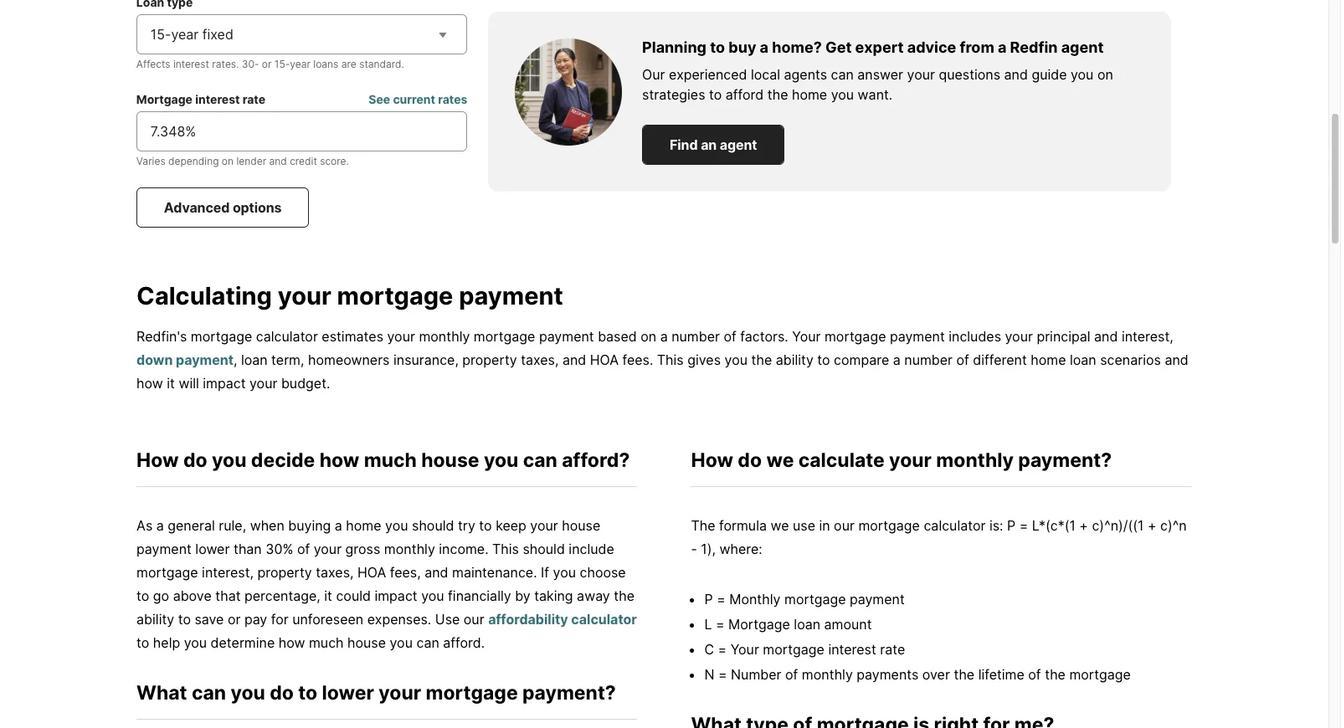 Task type: locate. For each thing, give the bounding box(es) containing it.
0 horizontal spatial do
[[183, 449, 207, 473]]

your down term,
[[250, 375, 278, 392]]

1 vertical spatial how
[[320, 449, 360, 473]]

should left the try
[[412, 518, 454, 534]]

payment? up l*(c*(1
[[1019, 449, 1112, 473]]

the right "away"
[[614, 588, 635, 605]]

and inside the as a general rule, when buying a home you should try to keep your house payment lower than 30% of your gross monthly income. this should include mortgage interest, property taxes, hoa fees, and maintenance. if you choose to go above that percentage, it could impact you financially by taking away the ability to save or pay for unforeseen expenses. use our
[[425, 565, 449, 581]]

on inside our experienced local agents can answer your questions and guide you on strategies to afford the home you want.
[[1098, 66, 1114, 83]]

how down for
[[279, 635, 305, 652]]

p right is:
[[1008, 518, 1016, 534]]

impact down ,
[[203, 375, 246, 392]]

2 vertical spatial home
[[346, 518, 382, 534]]

payment? down affordability calculator link
[[523, 682, 616, 705]]

the down factors.
[[752, 352, 773, 369]]

impact inside the as a general rule, when buying a home you should try to keep your house payment lower than 30% of your gross monthly income. this should include mortgage interest, property taxes, hoa fees, and maintenance. if you choose to go above that percentage, it could impact you financially by taking away the ability to save or pay for unforeseen expenses. use our
[[375, 588, 418, 605]]

this down keep
[[493, 541, 519, 558]]

questions
[[939, 66, 1001, 83]]

choose
[[580, 565, 626, 581]]

based
[[598, 329, 637, 345]]

the
[[691, 518, 716, 534]]

2 horizontal spatial calculator
[[924, 518, 986, 534]]

30%
[[266, 541, 294, 558]]

15- right 30- on the top left
[[275, 58, 290, 70]]

it up the unforeseen
[[324, 588, 332, 605]]

0 vertical spatial rate
[[243, 92, 266, 106]]

and up the scenarios
[[1095, 329, 1119, 345]]

on left lender
[[222, 155, 234, 168]]

hoa down gross
[[358, 565, 386, 581]]

monthly
[[730, 591, 781, 608]]

interest
[[173, 58, 209, 70], [195, 92, 240, 106], [829, 642, 877, 658]]

interest down 15-year fixed
[[173, 58, 209, 70]]

depending
[[168, 155, 219, 168]]

0 horizontal spatial p
[[705, 591, 713, 608]]

1 horizontal spatial it
[[324, 588, 332, 605]]

advanced options
[[164, 199, 282, 216]]

0 horizontal spatial house
[[348, 635, 386, 652]]

find
[[670, 136, 698, 153]]

1 horizontal spatial much
[[364, 449, 417, 473]]

mortgage
[[136, 92, 193, 106], [729, 616, 791, 633]]

to inside our experienced local agents can answer your questions and guide you on strategies to afford the home you want.
[[709, 86, 722, 103]]

0 vertical spatial we
[[767, 449, 794, 473]]

of right '30%'
[[297, 541, 310, 558]]

should
[[412, 518, 454, 534], [523, 541, 565, 558]]

0 vertical spatial payment?
[[1019, 449, 1112, 473]]

1 horizontal spatial lower
[[322, 682, 374, 705]]

a inside redfin's mortgage calculator estimates your monthly mortgage payment based on a number of factors. your mortgage payment includes your principal and interest, down payment
[[661, 329, 668, 345]]

1 vertical spatial agent
[[720, 136, 758, 153]]

see current rates
[[369, 92, 468, 106]]

1 horizontal spatial year
[[290, 58, 311, 70]]

and right fees,
[[425, 565, 449, 581]]

1 horizontal spatial ability
[[776, 352, 814, 369]]

or left pay
[[228, 611, 241, 628]]

affordability
[[488, 611, 568, 628]]

1 horizontal spatial 15-
[[275, 58, 290, 70]]

1 horizontal spatial rate
[[881, 642, 906, 658]]

of inside the as a general rule, when buying a home you should try to keep your house payment lower than 30% of your gross monthly income. this should include mortgage interest, property taxes, hoa fees, and maintenance. if you choose to go above that percentage, it could impact you financially by taking away the ability to save or pay for unforeseen expenses. use our
[[297, 541, 310, 558]]

1 vertical spatial payment?
[[523, 682, 616, 705]]

1 vertical spatial property
[[258, 565, 312, 581]]

1 vertical spatial your
[[731, 642, 760, 658]]

+ right l*(c*(1
[[1080, 518, 1089, 534]]

0 vertical spatial hoa
[[590, 352, 619, 369]]

1 horizontal spatial our
[[834, 518, 855, 534]]

interest, up that at left
[[202, 565, 254, 581]]

could
[[336, 588, 371, 605]]

how right decide
[[320, 449, 360, 473]]

1 vertical spatial number
[[905, 352, 953, 369]]

lender
[[237, 155, 267, 168]]

1 vertical spatial on
[[222, 155, 234, 168]]

rate inside p = monthly mortgage payment l = mortgage loan amount c = your mortgage interest rate n = number of monthly payments over the lifetime of the mortgage
[[881, 642, 906, 658]]

interest down amount
[[829, 642, 877, 658]]

varies depending on lender and credit score.
[[136, 155, 349, 168]]

agent inside button
[[720, 136, 758, 153]]

get
[[826, 39, 852, 56]]

1 vertical spatial hoa
[[358, 565, 386, 581]]

0 horizontal spatial mortgage
[[136, 92, 193, 106]]

1 how from the left
[[137, 449, 179, 473]]

1 vertical spatial or
[[228, 611, 241, 628]]

is:
[[990, 518, 1004, 534]]

we left calculate
[[767, 449, 794, 473]]

our down "financially"
[[464, 611, 485, 628]]

0 horizontal spatial calculator
[[256, 329, 318, 345]]

1 horizontal spatial this
[[657, 352, 684, 369]]

it inside , loan term, homeowners insurance, property taxes, and hoa fees. this gives you the ability to compare a number of different home loan scenarios and how it will impact your budget.
[[167, 375, 175, 392]]

your up 'insurance,'
[[387, 329, 415, 345]]

1 horizontal spatial home
[[792, 86, 828, 103]]

taxes, inside the as a general rule, when buying a home you should try to keep your house payment lower than 30% of your gross monthly income. this should include mortgage interest, property taxes, hoa fees, and maintenance. if you choose to go above that percentage, it could impact you financially by taking away the ability to save or pay for unforeseen expenses. use our
[[316, 565, 354, 581]]

calculator down "away"
[[572, 611, 637, 628]]

help
[[153, 635, 180, 652]]

2 vertical spatial how
[[279, 635, 305, 652]]

0 horizontal spatial should
[[412, 518, 454, 534]]

number
[[731, 667, 782, 684]]

0 vertical spatial on
[[1098, 66, 1114, 83]]

1 horizontal spatial payment?
[[1019, 449, 1112, 473]]

the right lifetime
[[1045, 667, 1066, 684]]

0 vertical spatial number
[[672, 329, 720, 345]]

advice
[[908, 39, 957, 56]]

and
[[1005, 66, 1029, 83], [269, 155, 287, 168], [1095, 329, 1119, 345], [563, 352, 587, 369], [1165, 352, 1189, 369], [425, 565, 449, 581]]

do
[[183, 449, 207, 473], [738, 449, 762, 473], [270, 682, 294, 705]]

when
[[250, 518, 285, 534]]

should up the if
[[523, 541, 565, 558]]

you up fees,
[[385, 518, 408, 534]]

as
[[137, 518, 153, 534]]

number up gives
[[672, 329, 720, 345]]

what can you do to lower your mortgage payment?
[[137, 682, 616, 705]]

mortgage inside the formula we use in our mortgage calculator is: p = l*(c*(1 + c)^n)/((1 + c)^n - 1), where:
[[859, 518, 921, 534]]

find an agent button
[[643, 124, 785, 165]]

1 vertical spatial we
[[771, 518, 789, 534]]

to left "compare"
[[818, 352, 831, 369]]

can inside affordability calculator to help you determine how much house you can afford.
[[417, 635, 440, 652]]

your inside , loan term, homeowners insurance, property taxes, and hoa fees. this gives you the ability to compare a number of different home loan scenarios and how it will impact your budget.
[[250, 375, 278, 392]]

how do you decide how much house you can afford?
[[137, 449, 630, 473]]

payment inside the as a general rule, when buying a home you should try to keep your house payment lower than 30% of your gross monthly income. this should include mortgage interest, property taxes, hoa fees, and maintenance. if you choose to go above that percentage, it could impact you financially by taking away the ability to save or pay for unforeseen expenses. use our
[[137, 541, 192, 558]]

15- up affects at the top left of page
[[151, 26, 171, 43]]

rate
[[243, 92, 266, 106], [881, 642, 906, 658]]

different
[[974, 352, 1028, 369]]

a right buying
[[335, 518, 342, 534]]

1 vertical spatial impact
[[375, 588, 418, 605]]

1 vertical spatial much
[[309, 635, 344, 652]]

determine
[[211, 635, 275, 652]]

how up as
[[137, 449, 179, 473]]

interest inside p = monthly mortgage payment l = mortgage loan amount c = your mortgage interest rate n = number of monthly payments over the lifetime of the mortgage
[[829, 642, 877, 658]]

over
[[923, 667, 951, 684]]

your down the advice
[[908, 66, 936, 83]]

we left use at the bottom of page
[[771, 518, 789, 534]]

of inside , loan term, homeowners insurance, property taxes, and hoa fees. this gives you the ability to compare a number of different home loan scenarios and how it will impact your budget.
[[957, 352, 970, 369]]

2 vertical spatial house
[[348, 635, 386, 652]]

mortgage down affects at the top left of page
[[136, 92, 193, 106]]

you right gives
[[725, 352, 748, 369]]

1 vertical spatial taxes,
[[316, 565, 354, 581]]

calculate
[[799, 449, 885, 473]]

1 vertical spatial ability
[[137, 611, 174, 628]]

it
[[167, 375, 175, 392], [324, 588, 332, 605]]

lower down rule,
[[195, 541, 230, 558]]

you down expenses.
[[390, 635, 413, 652]]

loan left amount
[[794, 616, 821, 633]]

of right number
[[786, 667, 799, 684]]

1 horizontal spatial impact
[[375, 588, 418, 605]]

1 horizontal spatial interest,
[[1122, 329, 1174, 345]]

we inside the formula we use in our mortgage calculator is: p = l*(c*(1 + c)^n)/((1 + c)^n - 1), where:
[[771, 518, 789, 534]]

1 horizontal spatial property
[[463, 352, 517, 369]]

experienced
[[669, 66, 748, 83]]

your
[[793, 329, 821, 345], [731, 642, 760, 658]]

interest for affects
[[173, 58, 209, 70]]

compare
[[834, 352, 890, 369]]

and down redfin
[[1005, 66, 1029, 83]]

this inside , loan term, homeowners insurance, property taxes, and hoa fees. this gives you the ability to compare a number of different home loan scenarios and how it will impact your budget.
[[657, 352, 684, 369]]

0 horizontal spatial loan
[[241, 352, 268, 369]]

number
[[672, 329, 720, 345], [905, 352, 953, 369]]

it inside the as a general rule, when buying a home you should try to keep your house payment lower than 30% of your gross monthly income. this should include mortgage interest, property taxes, hoa fees, and maintenance. if you choose to go above that percentage, it could impact you financially by taking away the ability to save or pay for unforeseen expenses. use our
[[324, 588, 332, 605]]

rate down 30- on the top left
[[243, 92, 266, 106]]

or right 30- on the top left
[[262, 58, 272, 70]]

0 vertical spatial our
[[834, 518, 855, 534]]

on
[[1098, 66, 1114, 83], [222, 155, 234, 168], [641, 329, 657, 345]]

house down expenses.
[[348, 635, 386, 652]]

the inside our experienced local agents can answer your questions and guide you on strategies to afford the home you want.
[[768, 86, 789, 103]]

0 vertical spatial how
[[137, 375, 163, 392]]

None text field
[[151, 121, 453, 142]]

1 horizontal spatial number
[[905, 352, 953, 369]]

the inside , loan term, homeowners insurance, property taxes, and hoa fees. this gives you the ability to compare a number of different home loan scenarios and how it will impact your budget.
[[752, 352, 773, 369]]

of right lifetime
[[1029, 667, 1042, 684]]

do for you
[[183, 449, 207, 473]]

0 horizontal spatial much
[[309, 635, 344, 652]]

0 horizontal spatial or
[[228, 611, 241, 628]]

1 vertical spatial lower
[[322, 682, 374, 705]]

0 vertical spatial property
[[463, 352, 517, 369]]

try
[[458, 518, 476, 534]]

agents
[[784, 66, 828, 83]]

you right guide
[[1071, 66, 1094, 83]]

0 horizontal spatial hoa
[[358, 565, 386, 581]]

how inside , loan term, homeowners insurance, property taxes, and hoa fees. this gives you the ability to compare a number of different home loan scenarios and how it will impact your budget.
[[137, 375, 163, 392]]

down payment link
[[137, 352, 234, 369]]

house inside the as a general rule, when buying a home you should try to keep your house payment lower than 30% of your gross monthly income. this should include mortgage interest, property taxes, hoa fees, and maintenance. if you choose to go above that percentage, it could impact you financially by taking away the ability to save or pay for unforeseen expenses. use our
[[562, 518, 601, 534]]

home down principal
[[1031, 352, 1067, 369]]

2 vertical spatial calculator
[[572, 611, 637, 628]]

this right fees.
[[657, 352, 684, 369]]

you left want.
[[831, 86, 854, 103]]

of
[[724, 329, 737, 345], [957, 352, 970, 369], [297, 541, 310, 558], [786, 667, 799, 684], [1029, 667, 1042, 684]]

0 horizontal spatial how
[[137, 449, 179, 473]]

loan down principal
[[1070, 352, 1097, 369]]

number inside redfin's mortgage calculator estimates your monthly mortgage payment based on a number of factors. your mortgage payment includes your principal and interest, down payment
[[672, 329, 720, 345]]

you
[[1071, 66, 1094, 83], [831, 86, 854, 103], [725, 352, 748, 369], [212, 449, 247, 473], [484, 449, 519, 473], [385, 518, 408, 534], [553, 565, 576, 581], [421, 588, 444, 605], [184, 635, 207, 652], [390, 635, 413, 652], [231, 682, 265, 705]]

1 horizontal spatial agent
[[1062, 39, 1104, 56]]

to down above
[[178, 611, 191, 628]]

0 vertical spatial home
[[792, 86, 828, 103]]

interest, inside redfin's mortgage calculator estimates your monthly mortgage payment based on a number of factors. your mortgage payment includes your principal and interest, down payment
[[1122, 329, 1174, 345]]

as a general rule, when buying a home you should try to keep your house payment lower than 30% of your gross monthly income. this should include mortgage interest, property taxes, hoa fees, and maintenance. if you choose to go above that percentage, it could impact you financially by taking away the ability to save or pay for unforeseen expenses. use our
[[137, 518, 635, 628]]

2 horizontal spatial home
[[1031, 352, 1067, 369]]

0 vertical spatial calculator
[[256, 329, 318, 345]]

you up keep
[[484, 449, 519, 473]]

hoa inside , loan term, homeowners insurance, property taxes, and hoa fees. this gives you the ability to compare a number of different home loan scenarios and how it will impact your budget.
[[590, 352, 619, 369]]

0 horizontal spatial 15-
[[151, 26, 171, 43]]

impact
[[203, 375, 246, 392], [375, 588, 418, 605]]

how up the
[[691, 449, 734, 473]]

do up general
[[183, 449, 207, 473]]

the formula we use in our mortgage calculator is: p = l*(c*(1 + c)^n)/((1 + c)^n - 1), where:
[[691, 518, 1187, 558]]

loan right ,
[[241, 352, 268, 369]]

0 vertical spatial interest
[[173, 58, 209, 70]]

p inside the formula we use in our mortgage calculator is: p = l*(c*(1 + c)^n)/((1 + c)^n - 1), where:
[[1008, 518, 1016, 534]]

homeowners
[[308, 352, 390, 369]]

monthly inside redfin's mortgage calculator estimates your monthly mortgage payment based on a number of factors. your mortgage payment includes your principal and interest, down payment
[[419, 329, 470, 345]]

2 horizontal spatial loan
[[1070, 352, 1097, 369]]

1 horizontal spatial taxes,
[[521, 352, 559, 369]]

0 vertical spatial it
[[167, 375, 175, 392]]

= right c
[[718, 642, 727, 658]]

do for we
[[738, 449, 762, 473]]

1 vertical spatial interest,
[[202, 565, 254, 581]]

mortgage inside p = monthly mortgage payment l = mortgage loan amount c = your mortgage interest rate n = number of monthly payments over the lifetime of the mortgage
[[729, 616, 791, 633]]

agent up guide
[[1062, 39, 1104, 56]]

from
[[960, 39, 995, 56]]

options
[[233, 199, 282, 216]]

monthly up 'insurance,'
[[419, 329, 470, 345]]

house
[[421, 449, 480, 473], [562, 518, 601, 534], [348, 635, 386, 652]]

afford.
[[443, 635, 485, 652]]

0 vertical spatial ability
[[776, 352, 814, 369]]

can down get
[[831, 66, 854, 83]]

agent image
[[515, 39, 622, 146]]

p up l
[[705, 591, 713, 608]]

1 horizontal spatial your
[[793, 329, 821, 345]]

1 horizontal spatial how
[[691, 449, 734, 473]]

2 vertical spatial interest
[[829, 642, 877, 658]]

1 horizontal spatial on
[[641, 329, 657, 345]]

our right in
[[834, 518, 855, 534]]

how
[[137, 375, 163, 392], [320, 449, 360, 473], [279, 635, 305, 652]]

+
[[1080, 518, 1089, 534], [1148, 518, 1157, 534]]

rate up "payments"
[[881, 642, 906, 658]]

0 vertical spatial mortgage
[[136, 92, 193, 106]]

0 horizontal spatial impact
[[203, 375, 246, 392]]

2 how from the left
[[691, 449, 734, 473]]

or inside the as a general rule, when buying a home you should try to keep your house payment lower than 30% of your gross monthly income. this should include mortgage interest, property taxes, hoa fees, and maintenance. if you choose to go above that percentage, it could impact you financially by taking away the ability to save or pay for unforeseen expenses. use our
[[228, 611, 241, 628]]

rates.
[[212, 58, 239, 70]]

home up gross
[[346, 518, 382, 534]]

calculator inside affordability calculator to help you determine how much house you can afford.
[[572, 611, 637, 628]]

what
[[137, 682, 187, 705]]

0 vertical spatial impact
[[203, 375, 246, 392]]

interest,
[[1122, 329, 1174, 345], [202, 565, 254, 581]]

0 horizontal spatial lower
[[195, 541, 230, 558]]

fixed
[[203, 26, 234, 43]]

of inside redfin's mortgage calculator estimates your monthly mortgage payment based on a number of factors. your mortgage payment includes your principal and interest, down payment
[[724, 329, 737, 345]]

of down includes
[[957, 352, 970, 369]]

maintenance.
[[452, 565, 537, 581]]

your up number
[[731, 642, 760, 658]]

or
[[262, 58, 272, 70], [228, 611, 241, 628]]

0 horizontal spatial ability
[[137, 611, 174, 628]]

1 vertical spatial p
[[705, 591, 713, 608]]

lower down affordability calculator to help you determine how much house you can afford.
[[322, 682, 374, 705]]

0 vertical spatial lower
[[195, 541, 230, 558]]

to down "experienced"
[[709, 86, 722, 103]]

0 horizontal spatial home
[[346, 518, 382, 534]]

agent right an
[[720, 136, 758, 153]]

property up 'percentage,'
[[258, 565, 312, 581]]

find an agent
[[670, 136, 758, 153]]

0 vertical spatial this
[[657, 352, 684, 369]]

1 horizontal spatial p
[[1008, 518, 1016, 534]]

0 vertical spatial much
[[364, 449, 417, 473]]

property right 'insurance,'
[[463, 352, 517, 369]]

monthly down amount
[[802, 667, 853, 684]]

0 vertical spatial or
[[262, 58, 272, 70]]

lower inside the as a general rule, when buying a home you should try to keep your house payment lower than 30% of your gross monthly income. this should include mortgage interest, property taxes, hoa fees, and maintenance. if you choose to go above that percentage, it could impact you financially by taking away the ability to save or pay for unforeseen expenses. use our
[[195, 541, 230, 558]]

p
[[1008, 518, 1016, 534], [705, 591, 713, 608]]

house up the try
[[421, 449, 480, 473]]

than
[[234, 541, 262, 558]]

standard.
[[359, 58, 404, 70]]

ability down factors.
[[776, 352, 814, 369]]

,
[[234, 352, 237, 369]]

0 horizontal spatial our
[[464, 611, 485, 628]]

if
[[541, 565, 550, 581]]

principal
[[1037, 329, 1091, 345]]

+ left c)^n
[[1148, 518, 1157, 534]]

to inside affordability calculator to help you determine how much house you can afford.
[[137, 635, 149, 652]]

you left decide
[[212, 449, 247, 473]]

1 vertical spatial rate
[[881, 642, 906, 658]]

you inside , loan term, homeowners insurance, property taxes, and hoa fees. this gives you the ability to compare a number of different home loan scenarios and how it will impact your budget.
[[725, 352, 748, 369]]

calculator left is:
[[924, 518, 986, 534]]

interest down rates.
[[195, 92, 240, 106]]

property inside the as a general rule, when buying a home you should try to keep your house payment lower than 30% of your gross monthly income. this should include mortgage interest, property taxes, hoa fees, and maintenance. if you choose to go above that percentage, it could impact you financially by taking away the ability to save or pay for unforeseen expenses. use our
[[258, 565, 312, 581]]

0 horizontal spatial +
[[1080, 518, 1089, 534]]

0 horizontal spatial it
[[167, 375, 175, 392]]

impact up expenses.
[[375, 588, 418, 605]]

calculator inside redfin's mortgage calculator estimates your monthly mortgage payment based on a number of factors. your mortgage payment includes your principal and interest, down payment
[[256, 329, 318, 345]]

2 horizontal spatial house
[[562, 518, 601, 534]]

and left fees.
[[563, 352, 587, 369]]

how down down
[[137, 375, 163, 392]]

1 horizontal spatial +
[[1148, 518, 1157, 534]]

the down local
[[768, 86, 789, 103]]

0 vertical spatial p
[[1008, 518, 1016, 534]]

1 horizontal spatial loan
[[794, 616, 821, 633]]

=
[[1020, 518, 1029, 534], [717, 591, 726, 608], [716, 616, 725, 633], [718, 642, 727, 658], [719, 667, 728, 684]]

1 horizontal spatial calculator
[[572, 611, 637, 628]]

0 vertical spatial agent
[[1062, 39, 1104, 56]]

guide
[[1032, 66, 1068, 83]]

unforeseen
[[292, 611, 364, 628]]

payment inside p = monthly mortgage payment l = mortgage loan amount c = your mortgage interest rate n = number of monthly payments over the lifetime of the mortgage
[[850, 591, 905, 608]]

a right as
[[156, 518, 164, 534]]

advanced options button
[[136, 188, 309, 228]]



Task type: describe. For each thing, give the bounding box(es) containing it.
this inside the as a general rule, when buying a home you should try to keep your house payment lower than 30% of your gross monthly income. this should include mortgage interest, property taxes, hoa fees, and maintenance. if you choose to go above that percentage, it could impact you financially by taking away the ability to save or pay for unforeseen expenses. use our
[[493, 541, 519, 558]]

taking
[[535, 588, 573, 605]]

can left afford?
[[523, 449, 558, 473]]

answer
[[858, 66, 904, 83]]

fees.
[[623, 352, 654, 369]]

your inside our experienced local agents can answer your questions and guide you on strategies to afford the home you want.
[[908, 66, 936, 83]]

the right over
[[954, 667, 975, 684]]

loan inside p = monthly mortgage payment l = mortgage loan amount c = your mortgage interest rate n = number of monthly payments over the lifetime of the mortgage
[[794, 616, 821, 633]]

you down "save"
[[184, 635, 207, 652]]

to inside , loan term, homeowners insurance, property taxes, and hoa fees. this gives you the ability to compare a number of different home loan scenarios and how it will impact your budget.
[[818, 352, 831, 369]]

budget.
[[281, 375, 330, 392]]

estimates
[[322, 329, 384, 345]]

redfin's
[[137, 329, 187, 345]]

and inside our experienced local agents can answer your questions and guide you on strategies to afford the home you want.
[[1005, 66, 1029, 83]]

buying
[[288, 518, 331, 534]]

= left monthly
[[717, 591, 726, 608]]

use
[[793, 518, 816, 534]]

can inside our experienced local agents can answer your questions and guide you on strategies to afford the home you want.
[[831, 66, 854, 83]]

expenses.
[[367, 611, 432, 628]]

0 vertical spatial 15-
[[151, 26, 171, 43]]

buy
[[729, 39, 757, 56]]

how inside affordability calculator to help you determine how much house you can afford.
[[279, 635, 305, 652]]

the inside the as a general rule, when buying a home you should try to keep your house payment lower than 30% of your gross monthly income. this should include mortgage interest, property taxes, hoa fees, and maintenance. if you choose to go above that percentage, it could impact you financially by taking away the ability to save or pay for unforeseen expenses. use our
[[614, 588, 635, 605]]

calculating
[[137, 281, 272, 311]]

want.
[[858, 86, 893, 103]]

home inside the as a general rule, when buying a home you should try to keep your house payment lower than 30% of your gross monthly income. this should include mortgage interest, property taxes, hoa fees, and maintenance. if you choose to go above that percentage, it could impact you financially by taking away the ability to save or pay for unforeseen expenses. use our
[[346, 518, 382, 534]]

1),
[[701, 541, 716, 558]]

= inside the formula we use in our mortgage calculator is: p = l*(c*(1 + c)^n)/((1 + c)^n - 1), where:
[[1020, 518, 1029, 534]]

down
[[137, 352, 173, 369]]

p = monthly mortgage payment l = mortgage loan amount c = your mortgage interest rate n = number of monthly payments over the lifetime of the mortgage
[[705, 591, 1132, 684]]

-
[[691, 541, 698, 558]]

see
[[369, 92, 390, 106]]

your up 'different' on the right of the page
[[1006, 329, 1034, 345]]

taxes, inside , loan term, homeowners insurance, property taxes, and hoa fees. this gives you the ability to compare a number of different home loan scenarios and how it will impact your budget.
[[521, 352, 559, 369]]

will
[[179, 375, 199, 392]]

mortgage inside the as a general rule, when buying a home you should try to keep your house payment lower than 30% of your gross monthly income. this should include mortgage interest, property taxes, hoa fees, and maintenance. if you choose to go above that percentage, it could impact you financially by taking away the ability to save or pay for unforeseen expenses. use our
[[137, 565, 198, 581]]

afford
[[726, 86, 764, 103]]

above
[[173, 588, 212, 605]]

monthly inside p = monthly mortgage payment l = mortgage loan amount c = your mortgage interest rate n = number of monthly payments over the lifetime of the mortgage
[[802, 667, 853, 684]]

hoa inside the as a general rule, when buying a home you should try to keep your house payment lower than 30% of your gross monthly income. this should include mortgage interest, property taxes, hoa fees, and maintenance. if you choose to go above that percentage, it could impact you financially by taking away the ability to save or pay for unforeseen expenses. use our
[[358, 565, 386, 581]]

how do we calculate your monthly payment?
[[691, 449, 1112, 473]]

2 horizontal spatial how
[[320, 449, 360, 473]]

calculating your mortgage payment
[[137, 281, 564, 311]]

local
[[751, 66, 781, 83]]

your right calculate
[[890, 449, 932, 473]]

are
[[342, 58, 357, 70]]

our inside the as a general rule, when buying a home you should try to keep your house payment lower than 30% of your gross monthly income. this should include mortgage interest, property taxes, hoa fees, and maintenance. if you choose to go above that percentage, it could impact you financially by taking away the ability to save or pay for unforeseen expenses. use our
[[464, 611, 485, 628]]

of for keep
[[297, 541, 310, 558]]

see current rates link
[[369, 90, 468, 108]]

payments
[[857, 667, 919, 684]]

c)^n
[[1161, 518, 1187, 534]]

to down the unforeseen
[[298, 682, 318, 705]]

financially
[[448, 588, 511, 605]]

loans
[[314, 58, 339, 70]]

0 vertical spatial should
[[412, 518, 454, 534]]

for
[[271, 611, 289, 628]]

n
[[705, 667, 715, 684]]

your up estimates
[[278, 281, 332, 311]]

home inside , loan term, homeowners insurance, property taxes, and hoa fees. this gives you the ability to compare a number of different home loan scenarios and how it will impact your budget.
[[1031, 352, 1067, 369]]

insurance,
[[394, 352, 459, 369]]

pay
[[245, 611, 267, 628]]

planning
[[643, 39, 707, 56]]

to right the try
[[479, 518, 492, 534]]

interest, inside the as a general rule, when buying a home you should try to keep your house payment lower than 30% of your gross monthly income. this should include mortgage interest, property taxes, hoa fees, and maintenance. if you choose to go above that percentage, it could impact you financially by taking away the ability to save or pay for unforeseen expenses. use our
[[202, 565, 254, 581]]

score.
[[320, 155, 349, 168]]

your inside p = monthly mortgage payment l = mortgage loan amount c = your mortgage interest rate n = number of monthly payments over the lifetime of the mortgage
[[731, 642, 760, 658]]

include
[[569, 541, 615, 558]]

decide
[[251, 449, 315, 473]]

factors.
[[741, 329, 789, 345]]

amount
[[825, 616, 872, 633]]

= right n
[[719, 667, 728, 684]]

p inside p = monthly mortgage payment l = mortgage loan amount c = your mortgage interest rate n = number of monthly payments over the lifetime of the mortgage
[[705, 591, 713, 608]]

rule,
[[219, 518, 246, 534]]

expert
[[856, 39, 904, 56]]

in
[[820, 518, 831, 534]]

impact inside , loan term, homeowners insurance, property taxes, and hoa fees. this gives you the ability to compare a number of different home loan scenarios and how it will impact your budget.
[[203, 375, 246, 392]]

1 horizontal spatial or
[[262, 58, 272, 70]]

rates
[[438, 92, 468, 106]]

home inside our experienced local agents can answer your questions and guide you on strategies to afford the home you want.
[[792, 86, 828, 103]]

that
[[215, 588, 241, 605]]

1 horizontal spatial house
[[421, 449, 480, 473]]

you down determine
[[231, 682, 265, 705]]

we for calculate
[[767, 449, 794, 473]]

away
[[577, 588, 610, 605]]

1 vertical spatial 15-
[[275, 58, 290, 70]]

our
[[643, 66, 666, 83]]

afford?
[[562, 449, 630, 473]]

1 horizontal spatial do
[[270, 682, 294, 705]]

save
[[195, 611, 224, 628]]

you up use
[[421, 588, 444, 605]]

your inside redfin's mortgage calculator estimates your monthly mortgage payment based on a number of factors. your mortgage payment includes your principal and interest, down payment
[[793, 329, 821, 345]]

how for how do we calculate your monthly payment?
[[691, 449, 734, 473]]

by
[[515, 588, 531, 605]]

includes
[[949, 329, 1002, 345]]

monthly inside the as a general rule, when buying a home you should try to keep your house payment lower than 30% of your gross monthly income. this should include mortgage interest, property taxes, hoa fees, and maintenance. if you choose to go above that percentage, it could impact you financially by taking away the ability to save or pay for unforeseen expenses. use our
[[384, 541, 435, 558]]

lifetime
[[979, 667, 1025, 684]]

property inside , loan term, homeowners insurance, property taxes, and hoa fees. this gives you the ability to compare a number of different home loan scenarios and how it will impact your budget.
[[463, 352, 517, 369]]

ability inside , loan term, homeowners insurance, property taxes, and hoa fees. this gives you the ability to compare a number of different home loan scenarios and how it will impact your budget.
[[776, 352, 814, 369]]

how for how do you decide how much house you can afford?
[[137, 449, 179, 473]]

much inside affordability calculator to help you determine how much house you can afford.
[[309, 635, 344, 652]]

= right l
[[716, 616, 725, 633]]

your down affordability calculator to help you determine how much house you can afford.
[[379, 682, 421, 705]]

varies
[[136, 155, 166, 168]]

affects
[[136, 58, 171, 70]]

gives
[[688, 352, 721, 369]]

a right buy
[[760, 39, 769, 56]]

you right the if
[[553, 565, 576, 581]]

and left credit
[[269, 155, 287, 168]]

to left buy
[[710, 39, 725, 56]]

a right from
[[998, 39, 1007, 56]]

0 vertical spatial year
[[171, 26, 199, 43]]

of for your
[[786, 667, 799, 684]]

calculator inside the formula we use in our mortgage calculator is: p = l*(c*(1 + c)^n)/((1 + c)^n - 1), where:
[[924, 518, 986, 534]]

interest for mortgage
[[195, 92, 240, 106]]

we for use
[[771, 518, 789, 534]]

formula
[[720, 518, 767, 534]]

on inside redfin's mortgage calculator estimates your monthly mortgage payment based on a number of factors. your mortgage payment includes your principal and interest, down payment
[[641, 329, 657, 345]]

planning to buy a home? get expert advice from a redfin agent
[[643, 39, 1104, 56]]

1 + from the left
[[1080, 518, 1089, 534]]

1 vertical spatial year
[[290, 58, 311, 70]]

monthly up is:
[[937, 449, 1014, 473]]

l*(c*(1
[[1033, 518, 1076, 534]]

, loan term, homeowners insurance, property taxes, and hoa fees. this gives you the ability to compare a number of different home loan scenarios and how it will impact your budget.
[[137, 352, 1189, 392]]

use
[[435, 611, 460, 628]]

0 horizontal spatial on
[[222, 155, 234, 168]]

affordability calculator to help you determine how much house you can afford.
[[137, 611, 637, 652]]

15-year fixed
[[151, 26, 234, 43]]

income.
[[439, 541, 489, 558]]

strategies
[[643, 86, 706, 103]]

our experienced local agents can answer your questions and guide you on strategies to afford the home you want.
[[643, 66, 1114, 103]]

ability inside the as a general rule, when buying a home you should try to keep your house payment lower than 30% of your gross monthly income. this should include mortgage interest, property taxes, hoa fees, and maintenance. if you choose to go above that percentage, it could impact you financially by taking away the ability to save or pay for unforeseen expenses. use our
[[137, 611, 174, 628]]

2 + from the left
[[1148, 518, 1157, 534]]

affects interest rates. 30- or 15-year loans are standard.
[[136, 58, 404, 70]]

an
[[701, 136, 717, 153]]

c
[[705, 642, 715, 658]]

our inside the formula we use in our mortgage calculator is: p = l*(c*(1 + c)^n)/((1 + c)^n - 1), where:
[[834, 518, 855, 534]]

0 horizontal spatial payment?
[[523, 682, 616, 705]]

advanced
[[164, 199, 230, 216]]

gross
[[346, 541, 381, 558]]

1 vertical spatial should
[[523, 541, 565, 558]]

number inside , loan term, homeowners insurance, property taxes, and hoa fees. this gives you the ability to compare a number of different home loan scenarios and how it will impact your budget.
[[905, 352, 953, 369]]

a inside , loan term, homeowners insurance, property taxes, and hoa fees. this gives you the ability to compare a number of different home loan scenarios and how it will impact your budget.
[[894, 352, 901, 369]]

and right the scenarios
[[1165, 352, 1189, 369]]

house inside affordability calculator to help you determine how much house you can afford.
[[348, 635, 386, 652]]

go
[[153, 588, 169, 605]]

0 horizontal spatial rate
[[243, 92, 266, 106]]

of for you
[[957, 352, 970, 369]]

and inside redfin's mortgage calculator estimates your monthly mortgage payment based on a number of factors. your mortgage payment includes your principal and interest, down payment
[[1095, 329, 1119, 345]]

can right what on the bottom left of the page
[[192, 682, 226, 705]]

scenarios
[[1101, 352, 1162, 369]]

to left go at the bottom left of page
[[137, 588, 149, 605]]

your down buying
[[314, 541, 342, 558]]

your right keep
[[531, 518, 559, 534]]

redfin's mortgage calculator estimates your monthly mortgage payment based on a number of factors. your mortgage payment includes your principal and interest, down payment
[[137, 329, 1174, 369]]



Task type: vqa. For each thing, say whether or not it's contained in the screenshot.
bottommost message
no



